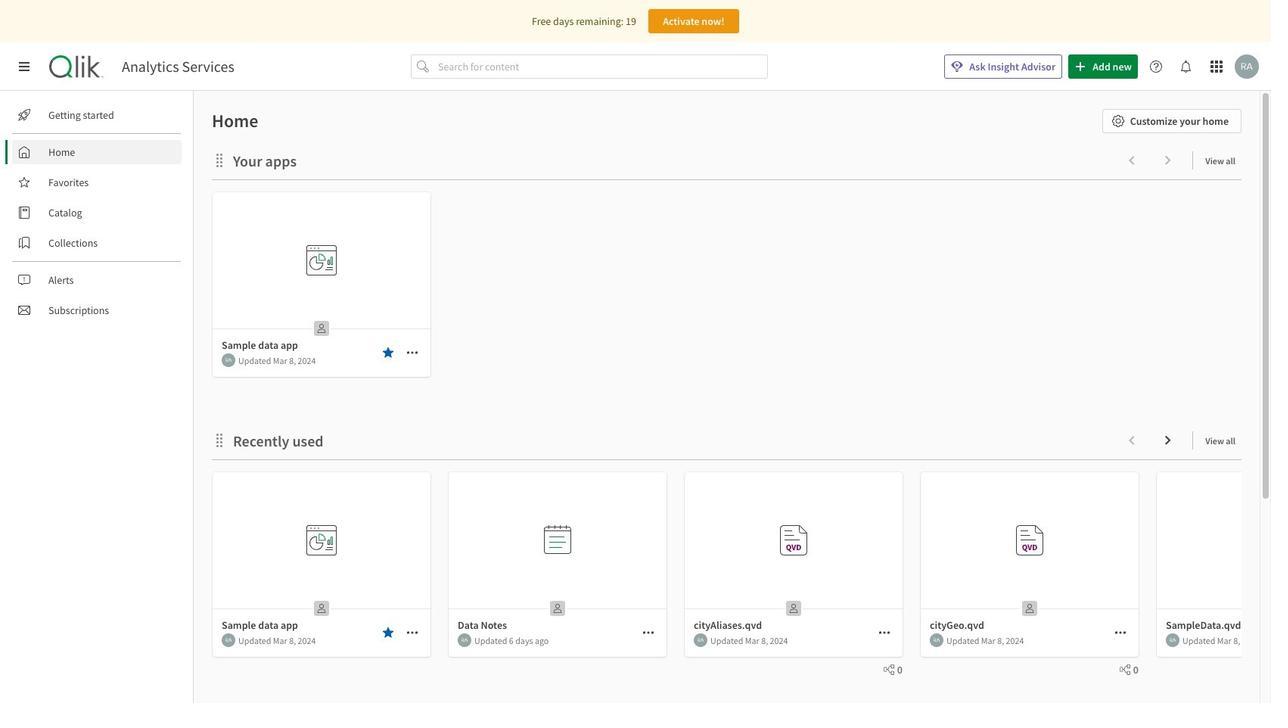 Task type: describe. For each thing, give the bounding box(es) containing it.
close sidebar menu image
[[18, 61, 30, 73]]

3 ruby anderson image from the left
[[1167, 634, 1180, 647]]

1 vertical spatial move collection image
[[212, 433, 227, 448]]

navigation pane element
[[0, 97, 193, 329]]

2 remove from favorites image from the top
[[382, 627, 394, 639]]



Task type: locate. For each thing, give the bounding box(es) containing it.
remove from favorites image
[[382, 347, 394, 359], [382, 627, 394, 639]]

0 horizontal spatial ruby anderson image
[[694, 634, 708, 647]]

1 remove from favorites image from the top
[[382, 347, 394, 359]]

1 vertical spatial remove from favorites image
[[382, 627, 394, 639]]

ruby anderson image
[[1235, 55, 1260, 79], [222, 354, 235, 367], [222, 634, 235, 647], [458, 634, 472, 647]]

0 vertical spatial remove from favorites image
[[382, 347, 394, 359]]

analytics services element
[[122, 58, 235, 76]]

move collection image
[[212, 153, 227, 168], [212, 433, 227, 448]]

more actions image for 2nd the remove from favorites icon
[[407, 627, 419, 639]]

1 ruby anderson image from the left
[[694, 634, 708, 647]]

Search for content text field
[[435, 55, 768, 79]]

2 horizontal spatial ruby anderson image
[[1167, 634, 1180, 647]]

1 horizontal spatial ruby anderson image
[[930, 634, 944, 647]]

ruby anderson element
[[222, 354, 235, 367], [222, 634, 235, 647], [458, 634, 472, 647], [694, 634, 708, 647], [930, 634, 944, 647], [1167, 634, 1180, 647]]

0 vertical spatial move collection image
[[212, 153, 227, 168]]

more actions image
[[407, 347, 419, 359], [407, 627, 419, 639], [643, 627, 655, 639]]

more actions image for second the remove from favorites icon from the bottom of the page
[[407, 347, 419, 359]]

ruby anderson image
[[694, 634, 708, 647], [930, 634, 944, 647], [1167, 634, 1180, 647]]

main content
[[188, 91, 1272, 703]]

2 ruby anderson image from the left
[[930, 634, 944, 647]]

more actions image
[[879, 627, 891, 639]]



Task type: vqa. For each thing, say whether or not it's contained in the screenshot.
Ruby Anderson element
yes



